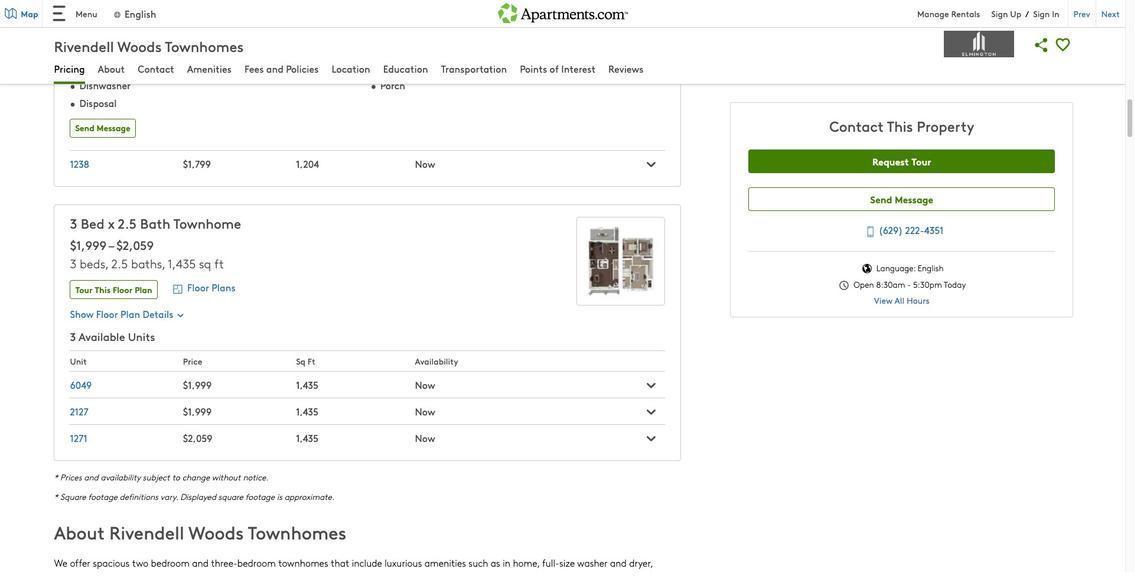 Task type: locate. For each thing, give the bounding box(es) containing it.
0 vertical spatial $2,059
[[116, 236, 154, 254]]

0 vertical spatial $1,999
[[70, 236, 107, 254]]

1 vertical spatial contact
[[830, 116, 884, 135]]

0 vertical spatial townhomes
[[165, 36, 244, 55]]

luxurious
[[385, 556, 422, 569]]

1 horizontal spatial we
[[622, 571, 636, 572]]

4 now from the top
[[415, 431, 435, 444]]

send message button up (629) 222-4351 link
[[749, 187, 1056, 211]]

1 horizontal spatial send message
[[871, 192, 934, 205]]

8:30am
[[877, 279, 906, 290]]

send message up (629) 222-4351 link
[[871, 192, 934, 205]]

1 horizontal spatial this
[[887, 116, 913, 135]]

we down dryer,
[[622, 571, 636, 572]]

now for 1238
[[415, 157, 435, 170]]

of
[[550, 62, 559, 75]]

contact button
[[138, 62, 174, 77]]

1 vertical spatial 3
[[70, 255, 77, 271]]

we up garden
[[54, 556, 67, 569]]

1,435 inside 3 bed x 2.5 bath townhome $1,999 – $2,059 3 beds , 2.5 baths , 1,435 sq ft
[[168, 255, 196, 271]]

0 vertical spatial rivendell
[[54, 36, 114, 55]]

3 3 from the top
[[70, 329, 76, 344]]

and down in
[[494, 571, 510, 572]]

0 vertical spatial send message
[[75, 121, 130, 133]]

2.5 down –
[[111, 255, 128, 271]]

1 horizontal spatial send
[[871, 192, 893, 205]]

points of interest
[[520, 62, 596, 75]]

this for tour
[[95, 283, 111, 295]]

0 horizontal spatial footage
[[88, 491, 117, 502]]

2 * from the top
[[54, 491, 58, 502]]

3 available units
[[70, 329, 155, 344]]

0 horizontal spatial this
[[95, 283, 111, 295]]

townhomes up "amenities"
[[165, 36, 244, 55]]

0 vertical spatial this
[[887, 116, 913, 135]]

prev link
[[1068, 0, 1096, 27]]

1 vertical spatial $1,999
[[183, 378, 212, 391]]

range
[[381, 25, 409, 38]]

this for contact
[[887, 116, 913, 135]]

1 , from the left
[[105, 255, 108, 271]]

$2,059 inside 3 bed x 2.5 bath townhome $1,999 – $2,059 3 beds , 2.5 baths , 1,435 sq ft
[[116, 236, 154, 254]]

bedroom up with
[[151, 556, 190, 569]]

1238
[[70, 157, 89, 170]]

education
[[383, 62, 428, 75]]

about button
[[98, 62, 125, 77]]

details
[[143, 307, 173, 320]]

* prices and availability subject to change without notice.
[[54, 471, 269, 483]]

and right fees
[[266, 62, 284, 75]]

1 vertical spatial english
[[918, 262, 944, 274]]

0 horizontal spatial bedroom
[[151, 556, 190, 569]]

bedroom up black at the left of page
[[237, 556, 276, 569]]

0 vertical spatial send message button
[[70, 119, 136, 137]]

0 vertical spatial message
[[97, 121, 130, 133]]

(629)
[[879, 223, 903, 236]]

education button
[[383, 62, 428, 77]]

$2,059 up change
[[183, 431, 212, 444]]

0 vertical spatial we
[[54, 556, 67, 569]]

0 vertical spatial 3
[[70, 214, 77, 232]]

0 horizontal spatial $2,059
[[116, 236, 154, 254]]

2.5
[[118, 214, 137, 232], [111, 255, 128, 271]]

tour right the request
[[912, 154, 932, 168]]

1 vertical spatial this
[[95, 283, 111, 295]]

this inside button
[[95, 283, 111, 295]]

1 vertical spatial townhomes
[[248, 520, 346, 544]]

full-
[[542, 556, 560, 569]]

spacious
[[93, 556, 130, 569]]

1 horizontal spatial bedroom
[[237, 556, 276, 569]]

sq ft
[[296, 355, 315, 367]]

woods
[[117, 36, 162, 55], [189, 520, 244, 544]]

2 vertical spatial $1,999
[[183, 405, 212, 418]]

displayed
[[180, 491, 216, 502]]

sign left "in" at the right top
[[1034, 7, 1050, 19]]

footage down availability
[[88, 491, 117, 502]]

plan
[[135, 283, 152, 295], [120, 307, 140, 320]]

available
[[79, 329, 125, 344]]

0 horizontal spatial townhomes
[[165, 36, 244, 55]]

map link
[[0, 0, 43, 27]]

request tour
[[873, 154, 932, 168]]

woods up contact 'button'
[[117, 36, 162, 55]]

sign left up on the right top of page
[[992, 7, 1008, 19]]

townhomes up townhomes
[[248, 520, 346, 544]]

send up (629)
[[871, 192, 893, 205]]

sq
[[296, 355, 306, 367]]

1 vertical spatial rivendell
[[109, 520, 184, 544]]

0 horizontal spatial ,
[[105, 255, 108, 271]]

floor up show floor plan details
[[113, 283, 133, 295]]

1 vertical spatial about
[[54, 520, 105, 544]]

english up "rivendell woods townhomes"
[[125, 7, 156, 20]]

tour up show
[[75, 283, 93, 295]]

0 horizontal spatial woods
[[117, 36, 162, 55]]

we
[[54, 556, 67, 569], [622, 571, 636, 572]]

language:
[[877, 262, 916, 274]]

heating
[[79, 25, 116, 38]]

$2,059 up baths
[[116, 236, 154, 254]]

home,
[[513, 556, 540, 569]]

about up offer
[[54, 520, 105, 544]]

* for * prices and availability subject to change without notice.
[[54, 471, 58, 483]]

footage left is
[[246, 491, 275, 502]]

landscaping.
[[566, 571, 620, 572]]

plan up units
[[120, 307, 140, 320]]

now for 1271
[[415, 431, 435, 444]]

send message button down disposal
[[70, 119, 136, 137]]

send
[[75, 121, 94, 133], [871, 192, 893, 205]]

and up extra
[[192, 556, 209, 569]]

0 vertical spatial contact
[[138, 62, 174, 75]]

rivendell up pricing
[[54, 36, 114, 55]]

1 3 from the top
[[70, 214, 77, 232]]

now for 2127
[[415, 405, 435, 418]]

3 for bed
[[70, 214, 77, 232]]

english up 5:30pm at the right of page
[[918, 262, 944, 274]]

ft
[[308, 355, 315, 367]]

222-
[[906, 223, 925, 236]]

2 bedroom from the left
[[237, 556, 276, 569]]

3 left beds
[[70, 255, 77, 271]]

1 horizontal spatial send message button
[[749, 187, 1056, 211]]

this
[[887, 116, 913, 135], [95, 283, 111, 295]]

show
[[70, 307, 94, 320]]

location button
[[332, 62, 370, 77]]

1 vertical spatial plan
[[120, 307, 140, 320]]

view all hours
[[874, 294, 930, 306]]

0 vertical spatial english
[[125, 7, 156, 20]]

1 horizontal spatial contact
[[830, 116, 884, 135]]

a
[[654, 571, 660, 572]]

$1,999 for 2127
[[183, 405, 212, 418]]

send message
[[75, 121, 130, 133], [871, 192, 934, 205]]

1 horizontal spatial message
[[895, 192, 934, 205]]

this down beds
[[95, 283, 111, 295]]

3 left bed
[[70, 214, 77, 232]]

square
[[218, 491, 243, 502]]

pricing button
[[54, 62, 85, 77]]

change
[[182, 471, 210, 483]]

contact up the request
[[830, 116, 884, 135]]

vary.
[[160, 491, 178, 502]]

0 vertical spatial 2.5
[[118, 214, 137, 232]]

policies
[[286, 62, 319, 75]]

about up dishwasher
[[98, 62, 125, 75]]

1 vertical spatial *
[[54, 491, 58, 502]]

transportation
[[441, 62, 507, 75]]

porch
[[381, 78, 405, 91]]

x
[[108, 214, 115, 232]]

3 now from the top
[[415, 405, 435, 418]]

message down disposal
[[97, 121, 130, 133]]

fees
[[245, 62, 264, 75]]

0 horizontal spatial tour
[[75, 283, 93, 295]]

1 vertical spatial send message button
[[749, 187, 1056, 211]]

pricing
[[54, 62, 85, 75]]

1 horizontal spatial woods
[[189, 520, 244, 544]]

contact down "rivendell woods townhomes"
[[138, 62, 174, 75]]

porch
[[467, 571, 491, 572]]

1 horizontal spatial ,
[[162, 255, 165, 271]]

1 horizontal spatial tour
[[912, 154, 932, 168]]

0 horizontal spatial contact
[[138, 62, 174, 75]]

tub/shower
[[79, 61, 132, 74]]

air
[[79, 7, 92, 20]]

and
[[266, 62, 284, 75], [84, 471, 99, 483], [192, 556, 209, 569], [610, 556, 627, 569], [494, 571, 510, 572]]

* left 'square' at the left bottom of page
[[54, 491, 58, 502]]

0 vertical spatial *
[[54, 471, 58, 483]]

2.5 right x
[[118, 214, 137, 232]]

hours
[[907, 294, 930, 306]]

1 vertical spatial 2.5
[[111, 255, 128, 271]]

1 vertical spatial woods
[[189, 520, 244, 544]]

message up '222-'
[[895, 192, 934, 205]]

1 now from the top
[[415, 157, 435, 170]]

townhomes
[[165, 36, 244, 55], [248, 520, 346, 544]]

notice.
[[243, 471, 269, 483]]

plan down baths
[[135, 283, 152, 295]]

0 vertical spatial about
[[98, 62, 125, 75]]

floor plans button
[[171, 280, 236, 299]]

menu
[[76, 8, 97, 20]]

1,435 for 2127
[[296, 405, 319, 418]]

* left prices
[[54, 471, 58, 483]]

this up request tour
[[887, 116, 913, 135]]

send down disposal
[[75, 121, 94, 133]]

, down bath
[[162, 255, 165, 271]]

2 vertical spatial 3
[[70, 329, 76, 344]]

are
[[638, 571, 652, 572]]

1 horizontal spatial $2,059
[[183, 431, 212, 444]]

manage rentals sign up / sign in
[[918, 7, 1060, 20]]

$1,999
[[70, 236, 107, 254], [183, 378, 212, 391], [183, 405, 212, 418]]

1 vertical spatial send
[[871, 192, 893, 205]]

(629) 222-4351
[[879, 223, 944, 236]]

0 horizontal spatial send message
[[75, 121, 130, 133]]

square
[[60, 491, 86, 502]]

1 vertical spatial message
[[895, 192, 934, 205]]

0 vertical spatial woods
[[117, 36, 162, 55]]

as
[[491, 556, 500, 569]]

subject
[[143, 471, 170, 483]]

about rivendell woods townhomes
[[54, 520, 346, 544]]

* square footage definitions vary. displayed square footage is approximate.
[[54, 491, 334, 502]]

2 now from the top
[[415, 378, 435, 391]]

bed
[[81, 214, 105, 232]]

1 footage from the left
[[88, 491, 117, 502]]

1 * from the top
[[54, 471, 58, 483]]

transportation button
[[441, 62, 507, 77]]

0 horizontal spatial send message button
[[70, 119, 136, 137]]

0 horizontal spatial send
[[75, 121, 94, 133]]

without
[[212, 471, 241, 483]]

1 horizontal spatial sign
[[1034, 7, 1050, 19]]

next link
[[1096, 0, 1126, 27]]

rivendell up two
[[109, 520, 184, 544]]

send message down disposal
[[75, 121, 130, 133]]

rivendell
[[54, 36, 114, 55], [109, 520, 184, 544]]

1 horizontal spatial footage
[[246, 491, 275, 502]]

, up the tour this floor plan button
[[105, 255, 108, 271]]

0 vertical spatial plan
[[135, 283, 152, 295]]

3
[[70, 214, 77, 232], [70, 255, 77, 271], [70, 329, 76, 344]]

$1,999 inside 3 bed x 2.5 bath townhome $1,999 – $2,059 3 beds , 2.5 baths , 1,435 sq ft
[[70, 236, 107, 254]]

woods up three-
[[189, 520, 244, 544]]

0 horizontal spatial sign
[[992, 7, 1008, 19]]

3 down show
[[70, 329, 76, 344]]

1 vertical spatial send message
[[871, 192, 934, 205]]

next
[[1102, 7, 1120, 19]]

reviews
[[609, 62, 644, 75]]



Task type: describe. For each thing, give the bounding box(es) containing it.
patio
[[381, 61, 403, 74]]

0 vertical spatial tour
[[912, 154, 932, 168]]

open
[[854, 279, 874, 290]]

1 vertical spatial we
[[622, 571, 636, 572]]

three-
[[211, 556, 237, 569]]

include
[[352, 556, 382, 569]]

amenities
[[187, 62, 232, 75]]

beds
[[80, 255, 105, 271]]

1,435 for 1271
[[296, 431, 319, 444]]

points
[[520, 62, 547, 75]]

(629) 222-4351 link
[[861, 222, 944, 240]]

extra
[[184, 571, 206, 572]]

2 , from the left
[[162, 255, 165, 271]]

air conditioning heating cable ready tub/shower dishwasher disposal
[[79, 7, 152, 109]]

that
[[331, 556, 349, 569]]

2127
[[70, 405, 89, 418]]

tour this floor plan button
[[70, 280, 158, 299]]

floor down sq
[[187, 281, 209, 294]]

1271 button
[[70, 431, 87, 444]]

request
[[873, 154, 910, 168]]

in
[[1052, 7, 1060, 19]]

offer
[[70, 556, 90, 569]]

townhomes
[[278, 556, 328, 569]]

plan inside button
[[135, 283, 152, 295]]

language: english
[[875, 262, 944, 274]]

private
[[106, 571, 136, 572]]

1,204
[[296, 157, 319, 170]]

and right prices
[[84, 471, 99, 483]]

today
[[944, 279, 966, 290]]

floor plans
[[187, 281, 236, 294]]

prev
[[1074, 7, 1091, 19]]

and inside fees and policies button
[[266, 62, 284, 75]]

definitions
[[120, 491, 158, 502]]

1 sign from the left
[[992, 7, 1008, 19]]

share listing image
[[1031, 34, 1053, 56]]

professional
[[513, 571, 564, 572]]

kitchen
[[321, 571, 352, 572]]

tub,
[[87, 571, 104, 572]]

1 horizontal spatial townhomes
[[248, 520, 346, 544]]

property management company logo image
[[944, 31, 1015, 57]]

disposal
[[79, 96, 117, 109]]

1 vertical spatial $2,059
[[183, 431, 212, 444]]

open 8:30am - 5:30pm today
[[852, 279, 966, 290]]

sign up link
[[992, 7, 1022, 19]]

apartments.com logo image
[[498, 0, 628, 23]]

plans
[[212, 281, 236, 294]]

two
[[132, 556, 148, 569]]

sign in link
[[1034, 7, 1060, 19]]

unit
[[70, 355, 87, 367]]

5:30pm
[[914, 279, 942, 290]]

cable
[[79, 43, 105, 56]]

black
[[245, 571, 268, 572]]

2 sign from the left
[[1034, 7, 1050, 19]]

/
[[1026, 8, 1029, 20]]

1 vertical spatial tour
[[75, 283, 93, 295]]

bath
[[140, 214, 170, 232]]

conditioning
[[94, 7, 152, 20]]

all
[[895, 294, 905, 306]]

contact for contact this property
[[830, 116, 884, 135]]

1,435 for 6049
[[296, 378, 319, 391]]

* for * square footage definitions vary. displayed square footage is approximate.
[[54, 491, 58, 502]]

1 bedroom from the left
[[151, 556, 190, 569]]

rivendell woods townhomes
[[54, 36, 244, 55]]

$1,999 for 6049
[[183, 378, 212, 391]]

4351
[[925, 223, 944, 236]]

2 3 from the top
[[70, 255, 77, 271]]

points of interest button
[[520, 62, 596, 77]]

sq
[[199, 255, 211, 271]]

3 for available
[[70, 329, 76, 344]]

floor up available
[[96, 307, 118, 320]]

price
[[183, 355, 202, 367]]

is
[[277, 491, 282, 502]]

interest
[[562, 62, 596, 75]]

1 horizontal spatial english
[[918, 262, 944, 274]]

1238 button
[[70, 157, 89, 170]]

fees and policies button
[[245, 62, 319, 77]]

0 vertical spatial send
[[75, 121, 94, 133]]

0 horizontal spatial english
[[125, 7, 156, 20]]

washer
[[577, 556, 608, 569]]

rentals
[[952, 7, 981, 19]]

and left dryer,
[[610, 556, 627, 569]]

townhome
[[174, 214, 241, 232]]

6049
[[70, 378, 92, 391]]

reviews button
[[609, 62, 644, 77]]

about for about rivendell woods townhomes
[[54, 520, 105, 544]]

2127 button
[[70, 405, 89, 418]]

dryer,
[[629, 556, 653, 569]]

map
[[21, 7, 38, 19]]

about for about button
[[98, 62, 125, 75]]

ready
[[108, 43, 135, 56]]

front
[[444, 571, 465, 572]]

2 footage from the left
[[246, 491, 275, 502]]

size
[[560, 556, 575, 569]]

-
[[908, 279, 911, 290]]

to
[[172, 471, 180, 483]]

$1,799
[[183, 157, 211, 170]]

–
[[109, 236, 113, 254]]

appliances,
[[270, 571, 318, 572]]

now for 6049
[[415, 378, 435, 391]]

0 horizontal spatial message
[[97, 121, 130, 133]]

patio
[[138, 571, 160, 572]]

contact for contact 'button'
[[138, 62, 174, 75]]

prices
[[60, 471, 82, 483]]

request tour button
[[749, 150, 1056, 173]]

we offer spacious two bedroom and three-bedroom townhomes that include luxurious amenities such as in home, full-size washer and dryer, garden tub, private patio with extra storage, black appliances, kitchen island, large covered front porch and professional landscaping. we are a pet
[[54, 556, 681, 572]]

availability
[[101, 471, 141, 483]]

0 horizontal spatial we
[[54, 556, 67, 569]]



Task type: vqa. For each thing, say whether or not it's contained in the screenshot.
margin image related to Nearby
no



